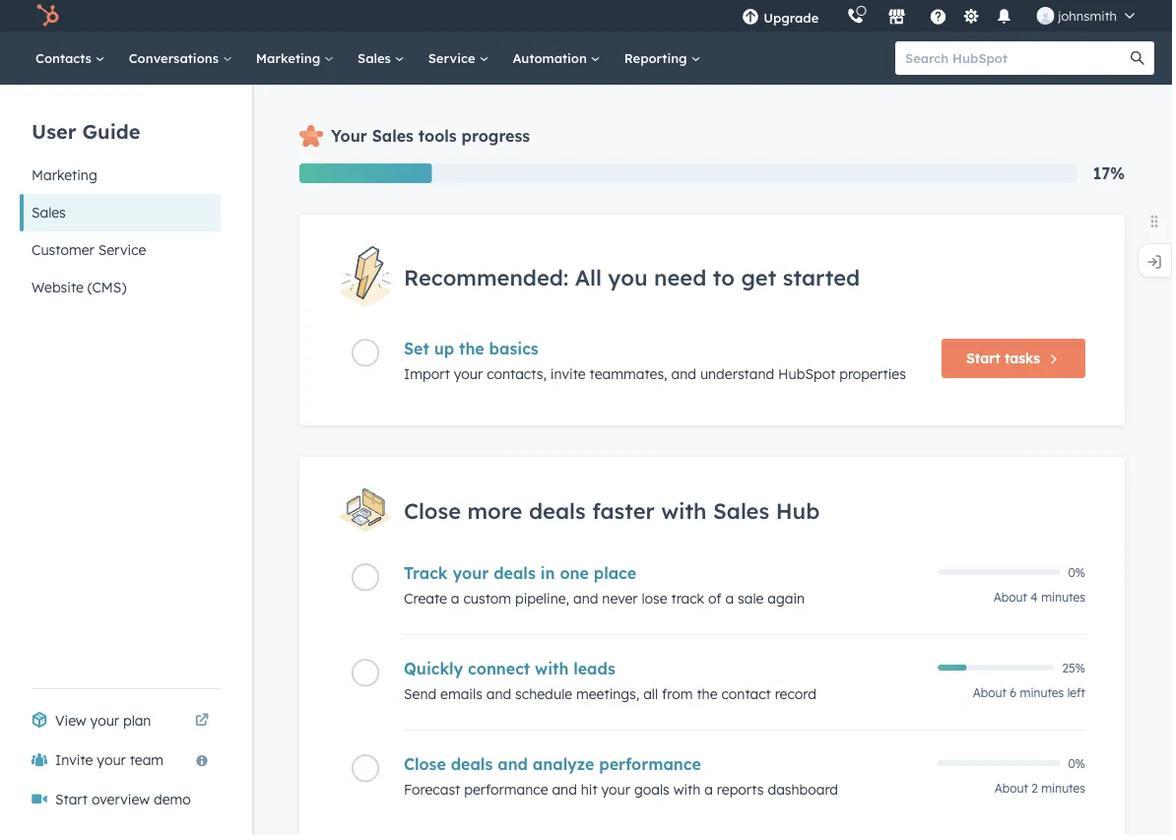 Task type: locate. For each thing, give the bounding box(es) containing it.
and down the connect
[[487, 686, 512, 703]]

your
[[331, 126, 367, 146]]

and
[[672, 366, 697, 383], [573, 590, 599, 608], [487, 686, 512, 703], [498, 755, 528, 775], [552, 782, 577, 799]]

in
[[541, 564, 555, 583]]

minutes right 4
[[1042, 590, 1086, 605]]

about for quickly connect with leads
[[973, 686, 1007, 701]]

sales inside button
[[32, 204, 66, 221]]

pipeline,
[[515, 590, 570, 608]]

2
[[1032, 782, 1038, 796]]

a
[[451, 590, 460, 608], [726, 590, 734, 608], [705, 782, 713, 799]]

left
[[1068, 686, 1086, 701]]

contacts
[[35, 50, 95, 66]]

and down one
[[573, 590, 599, 608]]

meetings,
[[576, 686, 640, 703]]

0 vertical spatial close
[[404, 497, 461, 524]]

close up forecast
[[404, 755, 446, 775]]

website
[[32, 279, 84, 296]]

the
[[459, 339, 485, 359], [697, 686, 718, 703]]

the right from
[[697, 686, 718, 703]]

with inside quickly connect with leads send emails and schedule meetings, all from the contact record
[[535, 659, 569, 679]]

marketing down user
[[32, 167, 97, 184]]

service right the sales link
[[428, 50, 479, 66]]

reporting link
[[613, 32, 713, 85]]

1 horizontal spatial start
[[967, 350, 1001, 367]]

close
[[404, 497, 461, 524], [404, 755, 446, 775]]

with up schedule
[[535, 659, 569, 679]]

get
[[741, 263, 777, 291]]

minutes right 6
[[1020, 686, 1065, 701]]

1 vertical spatial start
[[55, 791, 88, 809]]

settings link
[[959, 5, 984, 26]]

contact
[[722, 686, 771, 703]]

the right up
[[459, 339, 485, 359]]

2 vertical spatial minutes
[[1042, 782, 1086, 796]]

(cms)
[[88, 279, 127, 296]]

minutes right 2
[[1042, 782, 1086, 796]]

notifications button
[[988, 0, 1021, 32]]

performance
[[599, 755, 701, 775], [464, 782, 548, 799]]

calling icon button
[[839, 3, 872, 29]]

1 vertical spatial about
[[973, 686, 1007, 701]]

team
[[130, 752, 164, 769]]

0 vertical spatial service
[[428, 50, 479, 66]]

0 vertical spatial about
[[994, 590, 1028, 605]]

need
[[654, 263, 707, 291]]

start for start overview demo
[[55, 791, 88, 809]]

create
[[404, 590, 447, 608]]

demo
[[154, 791, 191, 809]]

0 horizontal spatial the
[[459, 339, 485, 359]]

start down invite on the left bottom
[[55, 791, 88, 809]]

2 0% from the top
[[1069, 756, 1086, 771]]

and down set up the basics button
[[672, 366, 697, 383]]

menu item
[[833, 0, 837, 32]]

deals for your
[[494, 564, 536, 583]]

track
[[404, 564, 448, 583]]

your inside track your deals in one place create a custom pipeline, and never lose track of a sale again
[[453, 564, 489, 583]]

1 vertical spatial the
[[697, 686, 718, 703]]

tasks
[[1005, 350, 1041, 367]]

a right of
[[726, 590, 734, 608]]

conversations link
[[117, 32, 244, 85]]

1 0% from the top
[[1069, 565, 1086, 580]]

upgrade image
[[742, 9, 760, 27]]

minutes for quickly connect with leads
[[1020, 686, 1065, 701]]

deals right more
[[529, 497, 586, 524]]

deals inside track your deals in one place create a custom pipeline, and never lose track of a sale again
[[494, 564, 536, 583]]

start inside button
[[967, 350, 1001, 367]]

about left 4
[[994, 590, 1028, 605]]

0 vertical spatial performance
[[599, 755, 701, 775]]

your inside button
[[97, 752, 126, 769]]

customer service
[[32, 241, 146, 259]]

1 horizontal spatial a
[[705, 782, 713, 799]]

with down close deals and analyze performance button
[[674, 782, 701, 799]]

close left more
[[404, 497, 461, 524]]

close for close deals and analyze performance forecast performance and hit your goals with a reports dashboard
[[404, 755, 446, 775]]

2 vertical spatial deals
[[451, 755, 493, 775]]

understand
[[701, 366, 775, 383]]

search image
[[1131, 51, 1145, 65]]

minutes for close deals and analyze performance
[[1042, 782, 1086, 796]]

quickly connect with leads send emails and schedule meetings, all from the contact record
[[404, 659, 817, 703]]

set up the basics import your contacts, invite teammates, and understand hubspot properties
[[404, 339, 906, 383]]

settings image
[[963, 8, 980, 26]]

tools
[[419, 126, 457, 146]]

progress
[[462, 126, 530, 146]]

start tasks
[[967, 350, 1041, 367]]

again
[[768, 590, 805, 608]]

the inside set up the basics import your contacts, invite teammates, and understand hubspot properties
[[459, 339, 485, 359]]

a right create
[[451, 590, 460, 608]]

sales right your
[[372, 126, 414, 146]]

1 vertical spatial deals
[[494, 564, 536, 583]]

customer service button
[[20, 232, 221, 269]]

0 horizontal spatial marketing
[[32, 167, 97, 184]]

close for close more deals faster with sales hub
[[404, 497, 461, 524]]

0 vertical spatial minutes
[[1042, 590, 1086, 605]]

started
[[783, 263, 860, 291]]

performance down analyze
[[464, 782, 548, 799]]

minutes
[[1042, 590, 1086, 605], [1020, 686, 1065, 701], [1042, 782, 1086, 796]]

1 vertical spatial close
[[404, 755, 446, 775]]

close deals and analyze performance forecast performance and hit your goals with a reports dashboard
[[404, 755, 839, 799]]

sales up customer
[[32, 204, 66, 221]]

4
[[1031, 590, 1038, 605]]

your sales tools progress progress bar
[[300, 164, 432, 183]]

deals left in
[[494, 564, 536, 583]]

0 vertical spatial start
[[967, 350, 1001, 367]]

0 vertical spatial 0%
[[1069, 565, 1086, 580]]

user guide
[[32, 119, 140, 143]]

close inside close deals and analyze performance forecast performance and hit your goals with a reports dashboard
[[404, 755, 446, 775]]

your
[[454, 366, 483, 383], [453, 564, 489, 583], [90, 712, 119, 730], [97, 752, 126, 769], [602, 782, 631, 799]]

1 horizontal spatial the
[[697, 686, 718, 703]]

0% up about 2 minutes
[[1069, 756, 1086, 771]]

0 horizontal spatial performance
[[464, 782, 548, 799]]

your left plan
[[90, 712, 119, 730]]

your down up
[[454, 366, 483, 383]]

1 close from the top
[[404, 497, 461, 524]]

sales link
[[346, 32, 417, 85]]

connect
[[468, 659, 530, 679]]

sales
[[358, 50, 395, 66], [372, 126, 414, 146], [32, 204, 66, 221], [713, 497, 770, 524]]

of
[[709, 590, 722, 608]]

website (cms) button
[[20, 269, 221, 306]]

0 horizontal spatial service
[[98, 241, 146, 259]]

deals up forecast
[[451, 755, 493, 775]]

never
[[602, 590, 638, 608]]

your up custom
[[453, 564, 489, 583]]

hit
[[581, 782, 598, 799]]

marketing left the sales link
[[256, 50, 324, 66]]

start left tasks
[[967, 350, 1001, 367]]

schedule
[[515, 686, 573, 703]]

2 vertical spatial about
[[995, 782, 1029, 796]]

your right hit
[[602, 782, 631, 799]]

all
[[644, 686, 658, 703]]

performance up goals
[[599, 755, 701, 775]]

hubspot
[[779, 366, 836, 383]]

hubspot image
[[35, 4, 59, 28]]

0 vertical spatial marketing
[[256, 50, 324, 66]]

0% up about 4 minutes
[[1069, 565, 1086, 580]]

about left 6
[[973, 686, 1007, 701]]

2 close from the top
[[404, 755, 446, 775]]

quickly
[[404, 659, 463, 679]]

deals inside close deals and analyze performance forecast performance and hit your goals with a reports dashboard
[[451, 755, 493, 775]]

a left reports
[[705, 782, 713, 799]]

your for deals
[[453, 564, 489, 583]]

about
[[994, 590, 1028, 605], [973, 686, 1007, 701], [995, 782, 1029, 796]]

menu
[[728, 0, 1149, 32]]

view your plan
[[55, 712, 151, 730]]

1 vertical spatial 0%
[[1069, 756, 1086, 771]]

0% for close deals and analyze performance
[[1069, 756, 1086, 771]]

1 vertical spatial performance
[[464, 782, 548, 799]]

notifications image
[[996, 9, 1013, 27]]

0 vertical spatial the
[[459, 339, 485, 359]]

1 horizontal spatial marketing
[[256, 50, 324, 66]]

and inside set up the basics import your contacts, invite teammates, and understand hubspot properties
[[672, 366, 697, 383]]

service
[[428, 50, 479, 66], [98, 241, 146, 259]]

1 vertical spatial service
[[98, 241, 146, 259]]

to
[[713, 263, 735, 291]]

minutes for track your deals in one place
[[1042, 590, 1086, 605]]

your inside close deals and analyze performance forecast performance and hit your goals with a reports dashboard
[[602, 782, 631, 799]]

with right faster
[[661, 497, 707, 524]]

and inside quickly connect with leads send emails and schedule meetings, all from the contact record
[[487, 686, 512, 703]]

help button
[[922, 0, 955, 32]]

service down sales button
[[98, 241, 146, 259]]

about left 2
[[995, 782, 1029, 796]]

about 2 minutes
[[995, 782, 1086, 796]]

1 horizontal spatial service
[[428, 50, 479, 66]]

25%
[[1063, 661, 1086, 676]]

2 vertical spatial with
[[674, 782, 701, 799]]

0 vertical spatial deals
[[529, 497, 586, 524]]

1 vertical spatial minutes
[[1020, 686, 1065, 701]]

link opens in a new window image
[[195, 710, 209, 733], [195, 714, 209, 728]]

your for plan
[[90, 712, 119, 730]]

view
[[55, 712, 86, 730]]

1 link opens in a new window image from the top
[[195, 710, 209, 733]]

1 vertical spatial marketing
[[32, 167, 97, 184]]

service link
[[417, 32, 501, 85]]

your left the team
[[97, 752, 126, 769]]

your for team
[[97, 752, 126, 769]]

1 vertical spatial with
[[535, 659, 569, 679]]

0 horizontal spatial start
[[55, 791, 88, 809]]

one
[[560, 564, 589, 583]]

user guide views element
[[20, 85, 221, 306]]



Task type: describe. For each thing, give the bounding box(es) containing it.
calling icon image
[[847, 8, 865, 25]]

2 horizontal spatial a
[[726, 590, 734, 608]]

and inside track your deals in one place create a custom pipeline, and never lose track of a sale again
[[573, 590, 599, 608]]

track
[[672, 590, 705, 608]]

set
[[404, 339, 429, 359]]

marketplaces button
[[876, 0, 918, 32]]

marketplaces image
[[888, 9, 906, 27]]

close deals and analyze performance button
[[404, 755, 926, 775]]

the inside quickly connect with leads send emails and schedule meetings, all from the contact record
[[697, 686, 718, 703]]

about 4 minutes
[[994, 590, 1086, 605]]

goals
[[635, 782, 670, 799]]

Search HubSpot search field
[[896, 41, 1137, 75]]

overview
[[92, 791, 150, 809]]

marketing inside marketing button
[[32, 167, 97, 184]]

[object object] complete progress bar
[[938, 665, 967, 671]]

conversations
[[129, 50, 223, 66]]

analyze
[[533, 755, 595, 775]]

and left hit
[[552, 782, 577, 799]]

faster
[[592, 497, 655, 524]]

sale
[[738, 590, 764, 608]]

hubspot link
[[24, 4, 74, 28]]

customer
[[32, 241, 94, 259]]

1 horizontal spatial performance
[[599, 755, 701, 775]]

view your plan link
[[20, 702, 221, 741]]

about 6 minutes left
[[973, 686, 1086, 701]]

from
[[662, 686, 693, 703]]

reporting
[[624, 50, 691, 66]]

service inside button
[[98, 241, 146, 259]]

plan
[[123, 712, 151, 730]]

6
[[1010, 686, 1017, 701]]

john smith image
[[1037, 7, 1055, 25]]

0 horizontal spatial a
[[451, 590, 460, 608]]

user
[[32, 119, 76, 143]]

marketing link
[[244, 32, 346, 85]]

a inside close deals and analyze performance forecast performance and hit your goals with a reports dashboard
[[705, 782, 713, 799]]

0% for track your deals in one place
[[1069, 565, 1086, 580]]

start for start tasks
[[967, 350, 1001, 367]]

recommended:
[[404, 263, 569, 291]]

basics
[[489, 339, 539, 359]]

marketing inside 'marketing' link
[[256, 50, 324, 66]]

with inside close deals and analyze performance forecast performance and hit your goals with a reports dashboard
[[674, 782, 701, 799]]

sales right 'marketing' link
[[358, 50, 395, 66]]

set up the basics button
[[404, 339, 926, 359]]

more
[[468, 497, 523, 524]]

about for track your deals in one place
[[994, 590, 1028, 605]]

automation link
[[501, 32, 613, 85]]

lose
[[642, 590, 668, 608]]

sales button
[[20, 194, 221, 232]]

johnsmith
[[1059, 7, 1117, 24]]

menu containing johnsmith
[[728, 0, 1149, 32]]

invite your team button
[[20, 741, 221, 780]]

automation
[[513, 50, 591, 66]]

place
[[594, 564, 637, 583]]

track your deals in one place button
[[404, 564, 926, 583]]

hub
[[776, 497, 820, 524]]

forecast
[[404, 782, 461, 799]]

and left analyze
[[498, 755, 528, 775]]

teammates,
[[590, 366, 668, 383]]

johnsmith button
[[1025, 0, 1147, 32]]

website (cms)
[[32, 279, 127, 296]]

start overview demo link
[[20, 780, 221, 820]]

emails
[[441, 686, 483, 703]]

invite your team
[[55, 752, 164, 769]]

you
[[608, 263, 648, 291]]

start overview demo
[[55, 791, 191, 809]]

recommended: all you need to get started
[[404, 263, 860, 291]]

search button
[[1121, 41, 1155, 75]]

2 link opens in a new window image from the top
[[195, 714, 209, 728]]

track your deals in one place create a custom pipeline, and never lose track of a sale again
[[404, 564, 805, 608]]

about for close deals and analyze performance
[[995, 782, 1029, 796]]

invite
[[551, 366, 586, 383]]

record
[[775, 686, 817, 703]]

quickly connect with leads button
[[404, 659, 926, 679]]

17%
[[1094, 164, 1125, 183]]

help image
[[930, 9, 947, 27]]

contacts,
[[487, 366, 547, 383]]

reports
[[717, 782, 764, 799]]

dashboard
[[768, 782, 839, 799]]

close more deals faster with sales hub
[[404, 497, 820, 524]]

properties
[[840, 366, 906, 383]]

custom
[[464, 590, 511, 608]]

up
[[434, 339, 454, 359]]

0 vertical spatial with
[[661, 497, 707, 524]]

sales left hub
[[713, 497, 770, 524]]

deals for more
[[529, 497, 586, 524]]

start tasks button
[[942, 339, 1086, 379]]

invite
[[55, 752, 93, 769]]

your sales tools progress
[[331, 126, 530, 146]]

marketing button
[[20, 157, 221, 194]]

your inside set up the basics import your contacts, invite teammates, and understand hubspot properties
[[454, 366, 483, 383]]



Task type: vqa. For each thing, say whether or not it's contained in the screenshot.
your
yes



